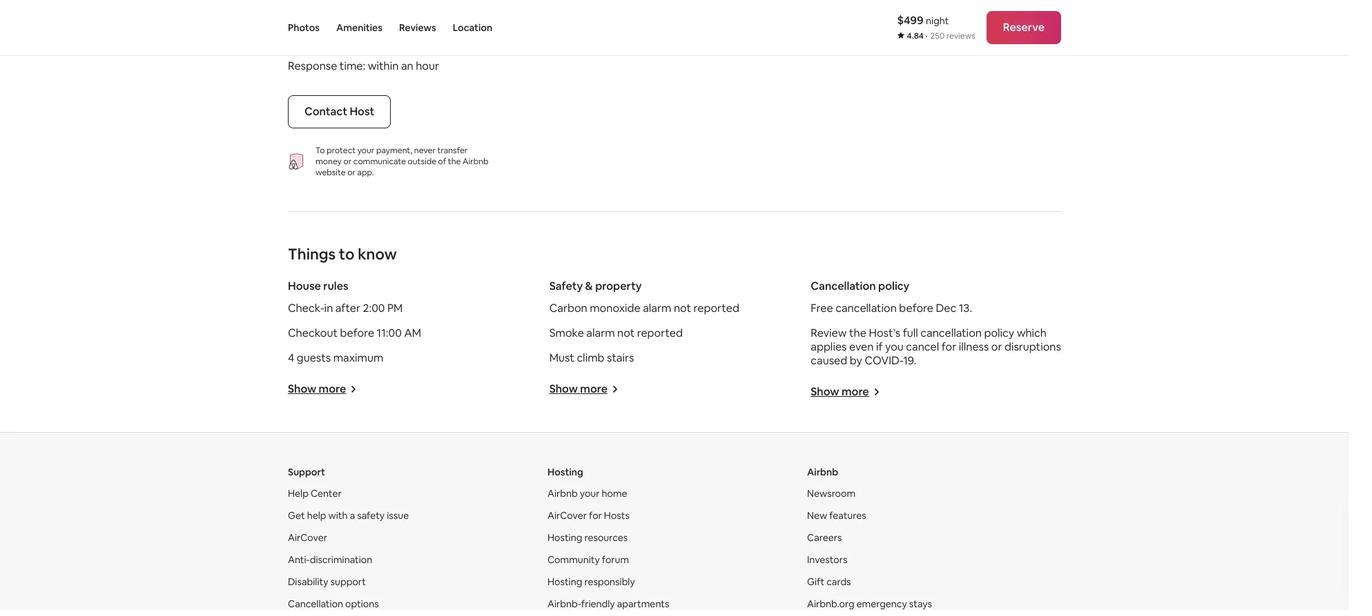 Task type: describe. For each thing, give the bounding box(es) containing it.
contact host
[[305, 105, 374, 119]]

0 vertical spatial reported
[[694, 301, 739, 316]]

1 vertical spatial before
[[340, 326, 374, 341]]

of
[[438, 156, 446, 167]]

to protect your payment, never transfer money or communicate outside of the airbnb website or app.
[[316, 145, 489, 178]]

$499
[[897, 13, 924, 28]]

0 horizontal spatial policy
[[878, 279, 910, 294]]

host's
[[869, 326, 901, 341]]

community forum
[[548, 554, 629, 566]]

newsroom link
[[807, 488, 856, 500]]

an
[[401, 59, 413, 73]]

climb
[[577, 351, 605, 366]]

pm
[[387, 301, 403, 316]]

after
[[335, 301, 360, 316]]

applies
[[811, 340, 847, 355]]

website
[[316, 167, 346, 178]]

cancellation inside review the host's full cancellation policy which applies even if you cancel for illness or disruptions caused by covid-19.
[[921, 326, 982, 341]]

gift
[[807, 576, 825, 589]]

or for review
[[991, 340, 1002, 355]]

hosting resources
[[548, 532, 628, 544]]

1 vertical spatial not
[[617, 326, 635, 341]]

with
[[328, 510, 348, 522]]

house
[[288, 279, 321, 294]]

airbnb your home link
[[548, 488, 627, 500]]

the inside the "to protect your payment, never transfer money or communicate outside of the airbnb website or app."
[[448, 156, 461, 167]]

to
[[316, 145, 325, 156]]

the inside review the host's full cancellation policy which applies even if you cancel for illness or disruptions caused by covid-19.
[[849, 326, 867, 341]]

even
[[849, 340, 874, 355]]

aircover for aircover link
[[288, 532, 327, 544]]

your inside the "to protect your payment, never transfer money or communicate outside of the airbnb website or app."
[[357, 145, 374, 156]]

discrimination
[[310, 554, 372, 566]]

amenities
[[336, 21, 383, 34]]

covid-
[[865, 354, 903, 368]]

hosting for hosting responsibly
[[548, 576, 582, 589]]

location
[[453, 21, 492, 34]]

community forum link
[[548, 554, 629, 566]]

issue
[[387, 510, 409, 522]]

reserve button
[[987, 11, 1061, 44]]

things
[[288, 245, 336, 264]]

to
[[339, 245, 355, 264]]

things to know
[[288, 245, 397, 264]]

2 horizontal spatial more
[[842, 385, 869, 399]]

checkout
[[288, 326, 338, 341]]

free
[[811, 301, 833, 316]]

0 horizontal spatial alarm
[[586, 326, 615, 341]]

rules
[[323, 279, 349, 294]]

carbon monoxide alarm not reported
[[549, 301, 739, 316]]

contact
[[305, 105, 347, 119]]

4
[[288, 351, 294, 366]]

2:00
[[363, 301, 385, 316]]

more for guests
[[319, 382, 346, 397]]

get help with a safety issue
[[288, 510, 409, 522]]

by
[[850, 354, 862, 368]]

investors
[[807, 554, 848, 566]]

disability
[[288, 576, 328, 589]]

4 guests maximum
[[288, 351, 384, 366]]

or right money on the top left of page
[[344, 156, 352, 167]]

cancellation policy
[[811, 279, 910, 294]]

app.
[[357, 167, 374, 178]]

support
[[288, 466, 325, 479]]

show for 4
[[288, 382, 316, 397]]

aircover for hosts
[[548, 510, 630, 522]]

must
[[549, 351, 574, 366]]

photos button
[[288, 0, 320, 55]]

home
[[602, 488, 627, 500]]

smoke
[[549, 326, 584, 341]]

19.
[[903, 354, 917, 368]]

disability support link
[[288, 576, 366, 589]]

reviews
[[947, 30, 976, 41]]

hosting resources link
[[548, 532, 628, 544]]

show more for climb
[[549, 382, 608, 397]]

11:00
[[377, 326, 402, 341]]

safety
[[357, 510, 385, 522]]

disruptions
[[1005, 340, 1061, 355]]

host
[[350, 105, 374, 119]]

investors link
[[807, 554, 848, 566]]

newsroom
[[807, 488, 856, 500]]

4.84 · 250 reviews
[[907, 30, 976, 41]]

cancellation
[[811, 279, 876, 294]]

responsibly
[[584, 576, 635, 589]]

if
[[876, 340, 883, 355]]

reserve
[[1003, 20, 1045, 35]]

aircover link
[[288, 532, 327, 544]]

show for must
[[549, 382, 578, 397]]

hosts
[[604, 510, 630, 522]]

0 vertical spatial before
[[899, 301, 934, 316]]

full
[[903, 326, 918, 341]]

new features link
[[807, 510, 866, 522]]

smoke alarm not reported
[[549, 326, 683, 341]]

stairs
[[607, 351, 634, 366]]

for inside review the host's full cancellation policy which applies even if you cancel for illness or disruptions caused by covid-19.
[[942, 340, 956, 355]]

anti-discrimination link
[[288, 554, 372, 566]]

maximum
[[333, 351, 384, 366]]

amenities button
[[336, 0, 383, 55]]



Task type: vqa. For each thing, say whether or not it's contained in the screenshot.
Aircover For Hosts LINK
yes



Task type: locate. For each thing, give the bounding box(es) containing it.
0 horizontal spatial show more
[[288, 382, 346, 397]]

or for to
[[347, 167, 356, 178]]

or left app.
[[347, 167, 356, 178]]

before up full
[[899, 301, 934, 316]]

show more button
[[288, 382, 357, 397], [549, 382, 619, 397], [811, 385, 880, 399]]

0 vertical spatial alarm
[[643, 301, 671, 316]]

0 horizontal spatial for
[[589, 510, 602, 522]]

before up maximum
[[340, 326, 374, 341]]

aircover up anti-
[[288, 532, 327, 544]]

:
[[363, 59, 365, 73]]

show more for guests
[[288, 382, 346, 397]]

policy up free cancellation before dec 13.
[[878, 279, 910, 294]]

hosting responsibly
[[548, 576, 635, 589]]

1 horizontal spatial not
[[674, 301, 691, 316]]

1 vertical spatial your
[[580, 488, 600, 500]]

alarm right "monoxide"
[[643, 301, 671, 316]]

new features
[[807, 510, 866, 522]]

reviews
[[399, 21, 436, 34]]

property
[[595, 279, 642, 294]]

250
[[931, 30, 945, 41]]

0 vertical spatial cancellation
[[836, 301, 897, 316]]

0 vertical spatial airbnb
[[463, 156, 489, 167]]

policy left which
[[984, 326, 1014, 341]]

airbnb for airbnb
[[807, 466, 838, 479]]

2 horizontal spatial show
[[811, 385, 839, 399]]

airbnb your home
[[548, 488, 627, 500]]

0 vertical spatial your
[[357, 145, 374, 156]]

monoxide
[[590, 301, 641, 316]]

center
[[311, 488, 342, 500]]

2 hosting from the top
[[548, 532, 582, 544]]

outside
[[408, 156, 436, 167]]

2 horizontal spatial show more
[[811, 385, 869, 399]]

your up app.
[[357, 145, 374, 156]]

show more button for guests
[[288, 382, 357, 397]]

1 vertical spatial policy
[[984, 326, 1014, 341]]

0 horizontal spatial reported
[[637, 326, 683, 341]]

aircover for aircover for hosts
[[548, 510, 587, 522]]

review
[[811, 326, 847, 341]]

response
[[288, 59, 337, 73]]

3 hosting from the top
[[548, 576, 582, 589]]

gift cards link
[[807, 576, 851, 589]]

0 horizontal spatial cancellation
[[836, 301, 897, 316]]

am
[[404, 326, 421, 341]]

guests
[[297, 351, 331, 366]]

not right "monoxide"
[[674, 301, 691, 316]]

airbnb right the "of"
[[463, 156, 489, 167]]

cancellation down dec
[[921, 326, 982, 341]]

0 horizontal spatial more
[[319, 382, 346, 397]]

airbnb up aircover for hosts link
[[548, 488, 578, 500]]

1 horizontal spatial alarm
[[643, 301, 671, 316]]

night
[[926, 15, 949, 27]]

0 horizontal spatial show
[[288, 382, 316, 397]]

photos
[[288, 21, 320, 34]]

show
[[288, 382, 316, 397], [549, 382, 578, 397], [811, 385, 839, 399]]

the right the "of"
[[448, 156, 461, 167]]

check-
[[288, 301, 324, 316]]

airbnb inside the "to protect your payment, never transfer money or communicate outside of the airbnb website or app."
[[463, 156, 489, 167]]

airbnb
[[463, 156, 489, 167], [807, 466, 838, 479], [548, 488, 578, 500]]

0 horizontal spatial airbnb
[[463, 156, 489, 167]]

13.
[[959, 301, 972, 316]]

not up stairs
[[617, 326, 635, 341]]

never
[[414, 145, 436, 156]]

1 vertical spatial airbnb
[[807, 466, 838, 479]]

show more down climb
[[549, 382, 608, 397]]

you
[[885, 340, 904, 355]]

show down 4 at the left bottom
[[288, 382, 316, 397]]

0 horizontal spatial before
[[340, 326, 374, 341]]

1 horizontal spatial reported
[[694, 301, 739, 316]]

hosting for hosting resources
[[548, 532, 582, 544]]

show more down the caused
[[811, 385, 869, 399]]

review the host's full cancellation policy which applies even if you cancel for illness or disruptions caused by covid-19.
[[811, 326, 1061, 368]]

hosting responsibly link
[[548, 576, 635, 589]]

airbnb up newsroom link
[[807, 466, 838, 479]]

1 vertical spatial for
[[589, 510, 602, 522]]

or inside review the host's full cancellation policy which applies even if you cancel for illness or disruptions caused by covid-19.
[[991, 340, 1002, 355]]

checkout before 11:00 am
[[288, 326, 421, 341]]

1 horizontal spatial show more button
[[549, 382, 619, 397]]

in
[[324, 301, 333, 316]]

location button
[[453, 0, 492, 55]]

aircover down airbnb your home
[[548, 510, 587, 522]]

1 horizontal spatial show
[[549, 382, 578, 397]]

2 vertical spatial airbnb
[[548, 488, 578, 500]]

more down by
[[842, 385, 869, 399]]

forum
[[602, 554, 629, 566]]

or
[[344, 156, 352, 167], [347, 167, 356, 178], [991, 340, 1002, 355]]

more
[[319, 382, 346, 397], [580, 382, 608, 397], [842, 385, 869, 399]]

2 vertical spatial hosting
[[548, 576, 582, 589]]

0 vertical spatial policy
[[878, 279, 910, 294]]

must climb stairs
[[549, 351, 634, 366]]

show more button down guests at bottom
[[288, 382, 357, 397]]

help center link
[[288, 488, 342, 500]]

show down must
[[549, 382, 578, 397]]

for left the 'illness'
[[942, 340, 956, 355]]

1 hosting from the top
[[548, 466, 583, 479]]

caused
[[811, 354, 847, 368]]

show more down guests at bottom
[[288, 382, 346, 397]]

hosting for hosting
[[548, 466, 583, 479]]

0 horizontal spatial aircover
[[288, 532, 327, 544]]

anti-
[[288, 554, 310, 566]]

airbnb for airbnb your home
[[548, 488, 578, 500]]

1 vertical spatial reported
[[637, 326, 683, 341]]

2 horizontal spatial airbnb
[[807, 466, 838, 479]]

check-in after 2:00 pm
[[288, 301, 403, 316]]

1 vertical spatial the
[[849, 326, 867, 341]]

more for climb
[[580, 382, 608, 397]]

cancel
[[906, 340, 939, 355]]

0 horizontal spatial show more button
[[288, 382, 357, 397]]

0 vertical spatial not
[[674, 301, 691, 316]]

2 horizontal spatial show more button
[[811, 385, 880, 399]]

$499 night
[[897, 13, 949, 28]]

money
[[316, 156, 342, 167]]

0 horizontal spatial not
[[617, 326, 635, 341]]

before
[[899, 301, 934, 316], [340, 326, 374, 341]]

0 vertical spatial the
[[448, 156, 461, 167]]

for
[[942, 340, 956, 355], [589, 510, 602, 522]]

0 horizontal spatial your
[[357, 145, 374, 156]]

for left hosts
[[589, 510, 602, 522]]

0 horizontal spatial the
[[448, 156, 461, 167]]

safety
[[549, 279, 583, 294]]

4.84
[[907, 30, 924, 41]]

cancellation
[[836, 301, 897, 316], [921, 326, 982, 341]]

careers
[[807, 532, 842, 544]]

house rules
[[288, 279, 349, 294]]

safety & property
[[549, 279, 642, 294]]

1 vertical spatial hosting
[[548, 532, 582, 544]]

1 horizontal spatial aircover
[[548, 510, 587, 522]]

protect
[[327, 145, 356, 156]]

payment,
[[376, 145, 412, 156]]

dec
[[936, 301, 957, 316]]

more down 4 guests maximum
[[319, 382, 346, 397]]

hosting
[[548, 466, 583, 479], [548, 532, 582, 544], [548, 576, 582, 589]]

1 vertical spatial alarm
[[586, 326, 615, 341]]

which
[[1017, 326, 1047, 341]]

1 horizontal spatial policy
[[984, 326, 1014, 341]]

cancellation down cancellation policy
[[836, 301, 897, 316]]

show more button for climb
[[549, 382, 619, 397]]

hosting up airbnb your home
[[548, 466, 583, 479]]

gift cards
[[807, 576, 851, 589]]

community
[[548, 554, 600, 566]]

0 vertical spatial for
[[942, 340, 956, 355]]

reviews button
[[399, 0, 436, 55]]

hosting up community
[[548, 532, 582, 544]]

show more button down by
[[811, 385, 880, 399]]

hosting down community
[[548, 576, 582, 589]]

or right the 'illness'
[[991, 340, 1002, 355]]

1 horizontal spatial your
[[580, 488, 600, 500]]

anti-discrimination
[[288, 554, 372, 566]]

policy inside review the host's full cancellation policy which applies even if you cancel for illness or disruptions caused by covid-19.
[[984, 326, 1014, 341]]

1 vertical spatial aircover
[[288, 532, 327, 544]]

the left if
[[849, 326, 867, 341]]

get
[[288, 510, 305, 522]]

alarm up must climb stairs
[[586, 326, 615, 341]]

your up aircover for hosts link
[[580, 488, 600, 500]]

0 vertical spatial hosting
[[548, 466, 583, 479]]

show more button down climb
[[549, 382, 619, 397]]

1 horizontal spatial the
[[849, 326, 867, 341]]

response time : within an hour
[[288, 59, 439, 73]]

1 horizontal spatial airbnb
[[548, 488, 578, 500]]

disability support
[[288, 576, 366, 589]]

resources
[[584, 532, 628, 544]]

0 vertical spatial aircover
[[548, 510, 587, 522]]

1 horizontal spatial cancellation
[[921, 326, 982, 341]]

know
[[358, 245, 397, 264]]

new
[[807, 510, 827, 522]]

contact host link
[[288, 96, 391, 129]]

free cancellation before dec 13.
[[811, 301, 972, 316]]

1 horizontal spatial before
[[899, 301, 934, 316]]

1 horizontal spatial show more
[[549, 382, 608, 397]]

1 horizontal spatial more
[[580, 382, 608, 397]]

1 vertical spatial cancellation
[[921, 326, 982, 341]]

1 horizontal spatial for
[[942, 340, 956, 355]]

more down must climb stairs
[[580, 382, 608, 397]]

communicate
[[353, 156, 406, 167]]

show down the caused
[[811, 385, 839, 399]]



